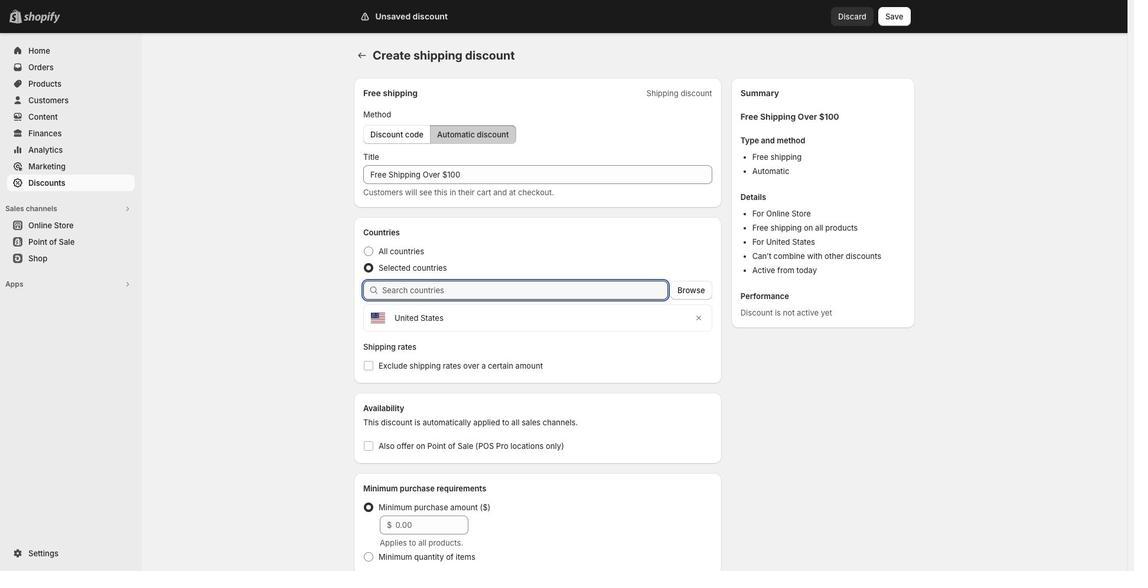Task type: locate. For each thing, give the bounding box(es) containing it.
shopify image
[[24, 12, 60, 24]]

Search countries text field
[[382, 281, 668, 300]]

None text field
[[363, 165, 712, 184]]



Task type: describe. For each thing, give the bounding box(es) containing it.
0.00 text field
[[396, 516, 469, 535]]



Task type: vqa. For each thing, say whether or not it's contained in the screenshot.
0.00 text field
yes



